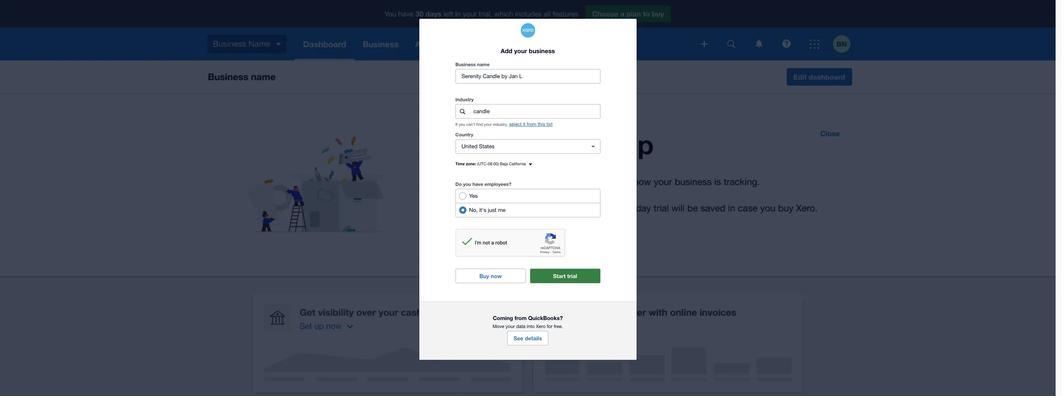 Task type: locate. For each thing, give the bounding box(es) containing it.
your right add
[[514, 47, 527, 55]]

Industry field
[[473, 105, 600, 119]]

name
[[477, 62, 490, 68]]

you for can't
[[459, 123, 465, 127]]

list
[[547, 122, 553, 127]]

for
[[547, 324, 553, 330]]

from up data
[[515, 315, 527, 322]]

industry,
[[493, 123, 508, 127]]

start trial
[[553, 273, 577, 280]]

trial
[[568, 273, 577, 280]]

your inside the if you can't find your industry, select it from this list
[[484, 123, 492, 127]]

me
[[498, 207, 506, 214]]

from
[[527, 122, 537, 127], [515, 315, 527, 322]]

from inside coming from quickbooks? move your data into xero for free.
[[515, 315, 527, 322]]

into
[[527, 324, 535, 330]]

0 vertical spatial you
[[459, 123, 465, 127]]

baja
[[500, 162, 508, 166]]

2 vertical spatial your
[[506, 324, 515, 330]]

coming
[[493, 315, 513, 322]]

1 vertical spatial you
[[463, 182, 471, 187]]

1 vertical spatial your
[[484, 123, 492, 127]]

it's
[[479, 207, 487, 214]]

move
[[493, 324, 505, 330]]

xero
[[536, 324, 546, 330]]

Country field
[[456, 140, 583, 154]]

1 vertical spatial from
[[515, 315, 527, 322]]

just
[[488, 207, 497, 214]]

your for can't
[[484, 123, 492, 127]]

start
[[553, 273, 566, 280]]

industry
[[456, 97, 474, 103]]

you inside the if you can't find your industry, select it from this list
[[459, 123, 465, 127]]

no, it's just me
[[469, 207, 506, 214]]

california
[[509, 162, 526, 166]]

your inside coming from quickbooks? move your data into xero for free.
[[506, 324, 515, 330]]

clear image
[[586, 140, 601, 154]]

you
[[459, 123, 465, 127], [463, 182, 471, 187]]

your
[[514, 47, 527, 55], [484, 123, 492, 127], [506, 324, 515, 330]]

your right the find
[[484, 123, 492, 127]]

select it from this list button
[[509, 122, 553, 127]]

if you can't find your industry, select it from this list
[[456, 122, 553, 127]]

0 vertical spatial from
[[527, 122, 537, 127]]

it
[[523, 122, 526, 127]]

data
[[516, 324, 526, 330]]

xero image
[[521, 23, 535, 38]]

add your business
[[501, 47, 555, 55]]

see details button
[[508, 332, 549, 346]]

quickbooks?
[[528, 315, 563, 322]]

you right if
[[459, 123, 465, 127]]

you right the do
[[463, 182, 471, 187]]

this
[[538, 122, 546, 127]]

buy now button
[[456, 269, 526, 284]]

free.
[[554, 324, 563, 330]]

your for quickbooks?
[[506, 324, 515, 330]]

now
[[491, 273, 502, 280]]

0 vertical spatial your
[[514, 47, 527, 55]]

search icon image
[[460, 109, 466, 114]]

(utc-
[[477, 162, 488, 166]]

no,
[[469, 207, 478, 214]]

your left data
[[506, 324, 515, 330]]

from right it
[[527, 122, 537, 127]]



Task type: vqa. For each thing, say whether or not it's contained in the screenshot.
the left ›
no



Task type: describe. For each thing, give the bounding box(es) containing it.
business
[[456, 62, 476, 68]]

if
[[456, 123, 458, 127]]

have
[[473, 182, 483, 187]]

do you have employees? group
[[456, 189, 601, 218]]

find
[[476, 123, 483, 127]]

select
[[509, 122, 522, 127]]

country
[[456, 132, 474, 138]]

08:00)
[[488, 162, 499, 166]]

details
[[525, 336, 542, 342]]

time
[[456, 162, 465, 166]]

add
[[501, 47, 513, 55]]

see details
[[514, 336, 542, 342]]

business
[[529, 47, 555, 55]]

coming from quickbooks? move your data into xero for free.
[[493, 315, 563, 330]]

start trial button
[[530, 269, 601, 284]]

time zone: (utc-08:00) baja california
[[456, 162, 526, 166]]

do you have employees?
[[456, 182, 512, 187]]

zone:
[[466, 162, 476, 166]]

see
[[514, 336, 524, 342]]

buy
[[480, 273, 489, 280]]

employees?
[[485, 182, 512, 187]]

do
[[456, 182, 462, 187]]

Business name field
[[456, 70, 600, 83]]

you for have
[[463, 182, 471, 187]]

can't
[[467, 123, 475, 127]]

business name
[[456, 62, 490, 68]]

yes
[[469, 193, 478, 199]]

buy now
[[480, 273, 502, 280]]



